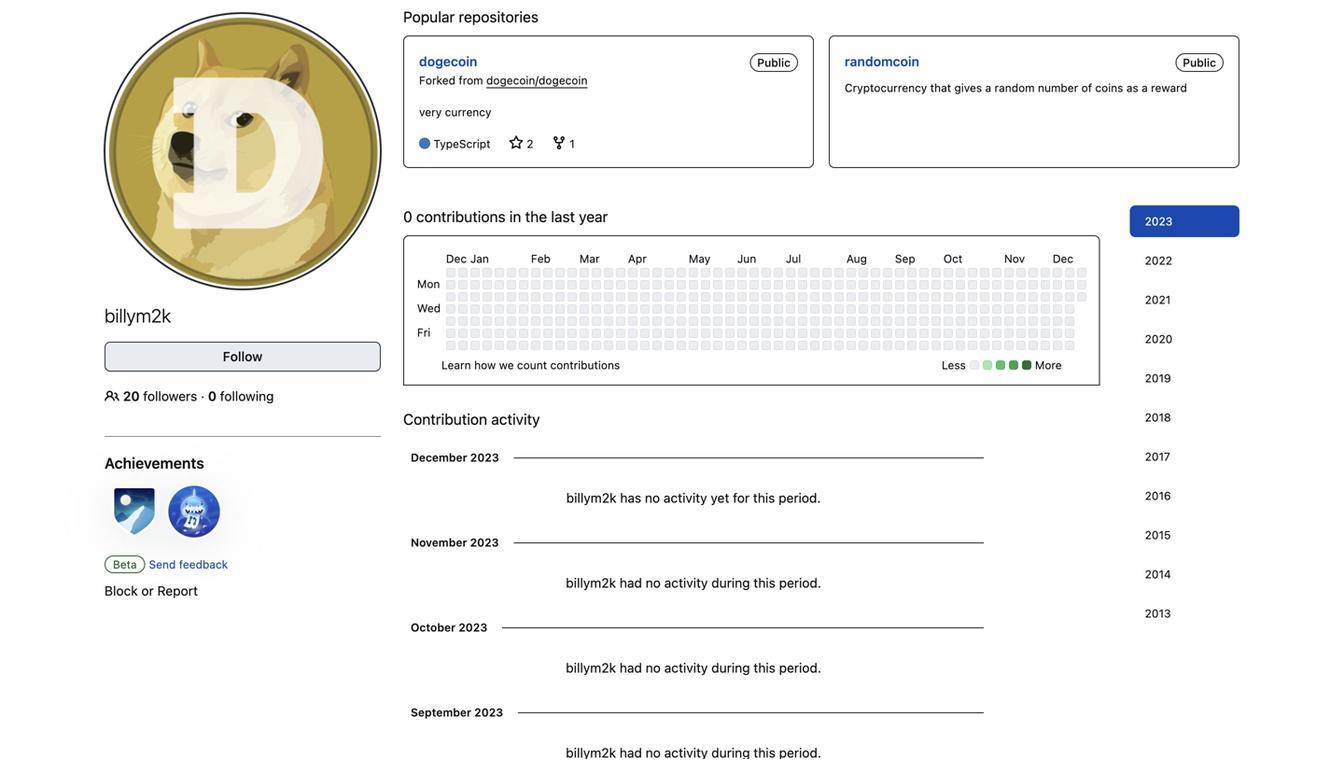 Task type: locate. For each thing, give the bounding box(es) containing it.
contributions
[[417, 208, 506, 225], [551, 358, 620, 372]]

forked
[[419, 74, 456, 87]]

a right gives
[[986, 81, 992, 94]]

activity for october 2023
[[665, 660, 708, 676]]

dec
[[446, 252, 467, 265], [1053, 252, 1074, 265]]

0
[[403, 208, 413, 225], [208, 389, 217, 404]]

2 vertical spatial period.
[[780, 660, 822, 676]]

1 horizontal spatial dec
[[1053, 252, 1074, 265]]

1 link
[[552, 135, 575, 152]]

1 vertical spatial during
[[712, 660, 751, 676]]

contributions up dec jan
[[417, 208, 506, 225]]

0 vertical spatial this
[[754, 490, 776, 506]]

number
[[1039, 81, 1079, 94]]

that
[[931, 81, 952, 94]]

2013
[[1146, 607, 1172, 620]]

2 public from the left
[[1184, 56, 1217, 69]]

typescript
[[434, 137, 491, 150]]

2 billym2k had no activity           during this period. from the top
[[566, 660, 822, 676]]

20 followers
[[123, 389, 201, 404]]

a
[[986, 81, 992, 94], [1142, 81, 1149, 94]]

yet
[[711, 490, 730, 506]]

1
[[567, 137, 575, 150]]

0 horizontal spatial 0
[[208, 389, 217, 404]]

contribution
[[403, 410, 488, 428]]

as
[[1127, 81, 1139, 94]]

2023 down contribution activity
[[471, 451, 499, 464]]

learn
[[442, 358, 471, 372]]

0 vertical spatial period.
[[779, 490, 821, 506]]

2022 link
[[1131, 245, 1240, 276]]

2015
[[1146, 528, 1172, 542]]

2023 right september
[[475, 706, 504, 719]]

0 horizontal spatial public
[[758, 56, 791, 69]]

1 during from the top
[[712, 575, 751, 591]]

or
[[141, 583, 154, 599]]

0 vertical spatial had
[[620, 575, 643, 591]]

jun
[[738, 252, 757, 265]]

jul
[[786, 252, 802, 265]]

2 during from the top
[[712, 660, 751, 676]]

randomcoin
[[845, 54, 920, 69]]

1 vertical spatial period.
[[780, 575, 822, 591]]

dec jan
[[446, 252, 489, 265]]

no for october 2023
[[646, 660, 661, 676]]

0 vertical spatial 0
[[403, 208, 413, 225]]

gives
[[955, 81, 983, 94]]

2023
[[1146, 215, 1173, 228], [471, 451, 499, 464], [470, 536, 499, 549], [459, 621, 488, 634], [475, 706, 504, 719]]

1 vertical spatial 0
[[208, 389, 217, 404]]

1 horizontal spatial a
[[1142, 81, 1149, 94]]

during
[[712, 575, 751, 591], [712, 660, 751, 676]]

0 horizontal spatial a
[[986, 81, 992, 94]]

2 link
[[509, 135, 534, 152]]

2 vertical spatial this
[[754, 660, 776, 676]]

0 vertical spatial contributions
[[417, 208, 506, 225]]

1 vertical spatial no
[[646, 575, 661, 591]]

1 dec from the left
[[446, 252, 467, 265]]

cell
[[446, 268, 456, 277], [458, 268, 468, 277], [471, 268, 480, 277], [483, 268, 492, 277], [495, 268, 504, 277], [507, 268, 516, 277], [519, 268, 528, 277], [531, 268, 541, 277], [543, 268, 553, 277], [556, 268, 565, 277], [568, 268, 577, 277], [580, 268, 589, 277], [592, 268, 601, 277], [604, 268, 613, 277], [616, 268, 626, 277], [628, 268, 638, 277], [641, 268, 650, 277], [653, 268, 662, 277], [665, 268, 674, 277], [677, 268, 686, 277], [689, 268, 698, 277], [701, 268, 711, 277], [713, 268, 723, 277], [726, 268, 735, 277], [738, 268, 747, 277], [750, 268, 759, 277], [762, 268, 771, 277], [774, 268, 783, 277], [786, 268, 796, 277], [798, 268, 808, 277], [811, 268, 820, 277], [823, 268, 832, 277], [835, 268, 844, 277], [847, 268, 856, 277], [859, 268, 868, 277], [871, 268, 881, 277], [883, 268, 893, 277], [896, 268, 905, 277], [908, 268, 917, 277], [920, 268, 929, 277], [932, 268, 941, 277], [944, 268, 953, 277], [956, 268, 966, 277], [968, 268, 978, 277], [981, 268, 990, 277], [993, 268, 1002, 277], [1005, 268, 1014, 277], [1017, 268, 1026, 277], [1029, 268, 1038, 277], [1041, 268, 1051, 277], [1053, 268, 1063, 277], [1066, 268, 1075, 277], [1078, 268, 1087, 277], [446, 280, 456, 289], [458, 280, 468, 289], [471, 280, 480, 289], [483, 280, 492, 289], [495, 280, 504, 289], [507, 280, 516, 289], [519, 280, 528, 289], [531, 280, 541, 289], [543, 280, 553, 289], [556, 280, 565, 289], [568, 280, 577, 289], [580, 280, 589, 289], [592, 280, 601, 289], [604, 280, 613, 289], [616, 280, 626, 289], [628, 280, 638, 289], [641, 280, 650, 289], [653, 280, 662, 289], [665, 280, 674, 289], [677, 280, 686, 289], [689, 280, 698, 289], [701, 280, 711, 289], [713, 280, 723, 289], [726, 280, 735, 289], [738, 280, 747, 289], [750, 280, 759, 289], [762, 280, 771, 289], [774, 280, 783, 289], [786, 280, 796, 289], [798, 280, 808, 289], [811, 280, 820, 289], [823, 280, 832, 289], [835, 280, 844, 289], [847, 280, 856, 289], [859, 280, 868, 289], [871, 280, 881, 289], [883, 280, 893, 289], [896, 280, 905, 289], [908, 280, 917, 289], [920, 280, 929, 289], [932, 280, 941, 289], [944, 280, 953, 289], [956, 280, 966, 289], [968, 280, 978, 289], [981, 280, 990, 289], [993, 280, 1002, 289], [1005, 280, 1014, 289], [1017, 280, 1026, 289], [1029, 280, 1038, 289], [1041, 280, 1051, 289], [1053, 280, 1063, 289], [1066, 280, 1075, 289], [1078, 280, 1087, 289], [446, 292, 456, 302], [458, 292, 468, 302], [471, 292, 480, 302], [483, 292, 492, 302], [495, 292, 504, 302], [507, 292, 516, 302], [519, 292, 528, 302], [531, 292, 541, 302], [543, 292, 553, 302], [556, 292, 565, 302], [568, 292, 577, 302], [580, 292, 589, 302], [592, 292, 601, 302], [604, 292, 613, 302], [616, 292, 626, 302], [628, 292, 638, 302], [641, 292, 650, 302], [653, 292, 662, 302], [665, 292, 674, 302], [677, 292, 686, 302], [689, 292, 698, 302], [701, 292, 711, 302], [713, 292, 723, 302], [726, 292, 735, 302], [738, 292, 747, 302], [750, 292, 759, 302], [762, 292, 771, 302], [774, 292, 783, 302], [786, 292, 796, 302], [798, 292, 808, 302], [811, 292, 820, 302], [823, 292, 832, 302], [835, 292, 844, 302], [847, 292, 856, 302], [859, 292, 868, 302], [871, 292, 881, 302], [883, 292, 893, 302], [896, 292, 905, 302], [908, 292, 917, 302], [920, 292, 929, 302], [932, 292, 941, 302], [944, 292, 953, 302], [956, 292, 966, 302], [968, 292, 978, 302], [981, 292, 990, 302], [993, 292, 1002, 302], [1005, 292, 1014, 302], [1017, 292, 1026, 302], [1029, 292, 1038, 302], [1041, 292, 1051, 302], [1053, 292, 1063, 302], [1066, 292, 1075, 302], [1078, 292, 1087, 302], [446, 304, 456, 314], [458, 304, 468, 314], [471, 304, 480, 314], [483, 304, 492, 314], [495, 304, 504, 314], [507, 304, 516, 314], [519, 304, 528, 314], [531, 304, 541, 314], [543, 304, 553, 314], [556, 304, 565, 314], [568, 304, 577, 314], [580, 304, 589, 314], [592, 304, 601, 314], [604, 304, 613, 314], [616, 304, 626, 314], [628, 304, 638, 314], [641, 304, 650, 314], [653, 304, 662, 314], [665, 304, 674, 314], [677, 304, 686, 314], [689, 304, 698, 314], [701, 304, 711, 314], [713, 304, 723, 314], [726, 304, 735, 314], [738, 304, 747, 314], [750, 304, 759, 314], [762, 304, 771, 314], [774, 304, 783, 314], [786, 304, 796, 314], [798, 304, 808, 314], [811, 304, 820, 314], [823, 304, 832, 314], [835, 304, 844, 314], [847, 304, 856, 314], [859, 304, 868, 314], [871, 304, 881, 314], [883, 304, 893, 314], [896, 304, 905, 314], [908, 304, 917, 314], [920, 304, 929, 314], [932, 304, 941, 314], [944, 304, 953, 314], [956, 304, 966, 314], [968, 304, 978, 314], [981, 304, 990, 314], [993, 304, 1002, 314], [1005, 304, 1014, 314], [1017, 304, 1026, 314], [1029, 304, 1038, 314], [1041, 304, 1051, 314], [1053, 304, 1063, 314], [1066, 304, 1075, 314], [446, 316, 456, 326], [458, 316, 468, 326], [471, 316, 480, 326], [483, 316, 492, 326], [495, 316, 504, 326], [507, 316, 516, 326], [519, 316, 528, 326], [531, 316, 541, 326], [543, 316, 553, 326], [556, 316, 565, 326], [568, 316, 577, 326], [580, 316, 589, 326], [592, 316, 601, 326], [604, 316, 613, 326], [616, 316, 626, 326], [628, 316, 638, 326], [641, 316, 650, 326], [653, 316, 662, 326], [665, 316, 674, 326], [677, 316, 686, 326], [689, 316, 698, 326], [701, 316, 711, 326], [713, 316, 723, 326], [726, 316, 735, 326], [738, 316, 747, 326], [750, 316, 759, 326], [762, 316, 771, 326], [774, 316, 783, 326], [786, 316, 796, 326], [798, 316, 808, 326], [811, 316, 820, 326], [823, 316, 832, 326], [835, 316, 844, 326], [847, 316, 856, 326], [859, 316, 868, 326], [871, 316, 881, 326], [883, 316, 893, 326], [896, 316, 905, 326], [908, 316, 917, 326], [920, 316, 929, 326], [932, 316, 941, 326], [944, 316, 953, 326], [956, 316, 966, 326], [968, 316, 978, 326], [981, 316, 990, 326], [993, 316, 1002, 326], [1005, 316, 1014, 326], [1017, 316, 1026, 326], [1029, 316, 1038, 326], [1041, 316, 1051, 326], [1053, 316, 1063, 326], [1066, 316, 1075, 326], [446, 329, 456, 338], [458, 329, 468, 338], [471, 329, 480, 338], [483, 329, 492, 338], [495, 329, 504, 338], [507, 329, 516, 338], [519, 329, 528, 338], [531, 329, 541, 338], [543, 329, 553, 338], [556, 329, 565, 338], [568, 329, 577, 338], [580, 329, 589, 338], [592, 329, 601, 338], [604, 329, 613, 338], [616, 329, 626, 338], [628, 329, 638, 338], [641, 329, 650, 338], [653, 329, 662, 338], [665, 329, 674, 338], [677, 329, 686, 338], [689, 329, 698, 338], [701, 329, 711, 338], [713, 329, 723, 338], [726, 329, 735, 338], [738, 329, 747, 338], [750, 329, 759, 338], [762, 329, 771, 338], [774, 329, 783, 338], [786, 329, 796, 338], [798, 329, 808, 338], [811, 329, 820, 338], [823, 329, 832, 338], [835, 329, 844, 338], [847, 329, 856, 338], [859, 329, 868, 338], [871, 329, 881, 338], [883, 329, 893, 338], [896, 329, 905, 338], [908, 329, 917, 338], [920, 329, 929, 338], [932, 329, 941, 338], [944, 329, 953, 338], [956, 329, 966, 338], [968, 329, 978, 338], [981, 329, 990, 338], [993, 329, 1002, 338], [1005, 329, 1014, 338], [1017, 329, 1026, 338], [1029, 329, 1038, 338], [1041, 329, 1051, 338], [1053, 329, 1063, 338], [1066, 329, 1075, 338], [446, 341, 456, 350], [458, 341, 468, 350], [471, 341, 480, 350], [483, 341, 492, 350], [495, 341, 504, 350], [507, 341, 516, 350], [519, 341, 528, 350], [531, 341, 541, 350], [543, 341, 553, 350], [556, 341, 565, 350], [568, 341, 577, 350], [580, 341, 589, 350], [592, 341, 601, 350], [604, 341, 613, 350], [616, 341, 626, 350], [628, 341, 638, 350], [641, 341, 650, 350], [653, 341, 662, 350], [665, 341, 674, 350], [677, 341, 686, 350], [689, 341, 698, 350], [701, 341, 711, 350], [713, 341, 723, 350], [726, 341, 735, 350], [738, 341, 747, 350], [750, 341, 759, 350], [762, 341, 771, 350], [774, 341, 783, 350], [786, 341, 796, 350], [798, 341, 808, 350], [811, 341, 820, 350], [823, 341, 832, 350], [835, 341, 844, 350], [847, 341, 856, 350], [859, 341, 868, 350], [871, 341, 881, 350], [883, 341, 893, 350], [896, 341, 905, 350], [908, 341, 917, 350], [920, 341, 929, 350], [932, 341, 941, 350], [944, 341, 953, 350], [956, 341, 966, 350], [968, 341, 978, 350], [981, 341, 990, 350], [993, 341, 1002, 350], [1005, 341, 1014, 350], [1017, 341, 1026, 350], [1029, 341, 1038, 350], [1041, 341, 1051, 350], [1053, 341, 1063, 350], [1066, 341, 1075, 350]]

no for november 2023
[[646, 575, 661, 591]]

billym2k
[[105, 304, 171, 326], [567, 490, 617, 506], [566, 575, 616, 591], [566, 660, 616, 676]]

dec for dec jan
[[446, 252, 467, 265]]

2023 link
[[1131, 205, 1240, 237]]

20
[[123, 389, 140, 404]]

may
[[689, 252, 711, 265]]

0 vertical spatial billym2k had no activity           during this period.
[[566, 575, 822, 591]]

billym2k for december 2023
[[567, 490, 617, 506]]

popular repositories
[[403, 8, 539, 26]]

0 horizontal spatial dec
[[446, 252, 467, 265]]

1 billym2k had no activity           during this period. from the top
[[566, 575, 822, 591]]

3 period. from the top
[[780, 660, 822, 676]]

1 vertical spatial had
[[620, 660, 643, 676]]

achievements link
[[105, 454, 204, 472]]

1 a from the left
[[986, 81, 992, 94]]

2017 link
[[1131, 441, 1240, 472]]

learn how we count contributions link
[[442, 358, 620, 372]]

2 had from the top
[[620, 660, 643, 676]]

reward
[[1152, 81, 1188, 94]]

dec left jan
[[446, 252, 467, 265]]

2 vertical spatial no
[[646, 660, 661, 676]]

wed
[[417, 302, 441, 315]]

beta
[[113, 558, 137, 571]]

2014
[[1146, 568, 1172, 581]]

2 period. from the top
[[780, 575, 822, 591]]

grid
[[415, 247, 1090, 353]]

2 a from the left
[[1142, 81, 1149, 94]]

a right as
[[1142, 81, 1149, 94]]

2023 right november
[[470, 536, 499, 549]]

billym2k for november 2023
[[566, 575, 616, 591]]

2016
[[1146, 489, 1172, 502]]

had
[[620, 575, 643, 591], [620, 660, 643, 676]]

0 vertical spatial no
[[645, 490, 660, 506]]

2023 for october 2023
[[459, 621, 488, 634]]

november
[[411, 536, 467, 549]]

activity for december 2023
[[664, 490, 708, 506]]

contributions right count
[[551, 358, 620, 372]]

has
[[620, 490, 642, 506]]

more
[[1036, 358, 1063, 372]]

cryptocurrency that gives a random number of coins as a reward
[[845, 81, 1188, 94]]

december
[[411, 451, 468, 464]]

period.
[[779, 490, 821, 506], [780, 575, 822, 591], [780, 660, 822, 676]]

2023 right october
[[459, 621, 488, 634]]

contribution activity
[[403, 410, 540, 428]]

2022
[[1146, 254, 1173, 267]]

november 2023
[[411, 536, 499, 549]]

had for october 2023
[[620, 660, 643, 676]]

1 had from the top
[[620, 575, 643, 591]]

1 vertical spatial billym2k had no activity           during this period.
[[566, 660, 822, 676]]

popular
[[403, 8, 455, 26]]

dec right the nov
[[1053, 252, 1074, 265]]

2 dec from the left
[[1053, 252, 1074, 265]]

aug
[[847, 252, 868, 265]]

achievement: arctic code vault contributor image
[[105, 482, 164, 542]]

0 horizontal spatial contributions
[[417, 208, 506, 225]]

december 2023
[[411, 451, 499, 464]]

0 vertical spatial during
[[712, 575, 751, 591]]

october 2023
[[411, 621, 488, 634]]

during for november 2023
[[712, 575, 751, 591]]

no for december 2023
[[645, 490, 660, 506]]

0       contributions         in the last year
[[403, 208, 608, 225]]

1 vertical spatial this
[[754, 575, 776, 591]]

1 public from the left
[[758, 56, 791, 69]]

achievements
[[105, 454, 204, 472]]

stars image
[[509, 135, 524, 150]]

billym2k had no activity           during this period. for november 2023
[[566, 575, 822, 591]]

report
[[157, 583, 198, 599]]

public
[[758, 56, 791, 69], [1184, 56, 1217, 69]]

dec for dec
[[1053, 252, 1074, 265]]

send feedback
[[149, 558, 228, 571]]

2023 for november 2023
[[470, 536, 499, 549]]

1 horizontal spatial public
[[1184, 56, 1217, 69]]

1 vertical spatial contributions
[[551, 358, 620, 372]]

mar
[[580, 252, 600, 265]]

period. for november 2023
[[780, 575, 822, 591]]



Task type: describe. For each thing, give the bounding box(es) containing it.
for
[[733, 490, 750, 506]]

count
[[517, 358, 547, 372]]

october
[[411, 621, 456, 634]]

random
[[995, 81, 1035, 94]]

fri
[[417, 326, 431, 339]]

2023 up 2022
[[1146, 215, 1173, 228]]

cryptocurrency
[[845, 81, 928, 94]]

send
[[149, 558, 176, 571]]

less
[[942, 358, 967, 372]]

fork image
[[552, 135, 567, 150]]

the
[[525, 208, 547, 225]]

how
[[475, 358, 496, 372]]

view billym2k's full-sized avatar image
[[105, 13, 381, 290]]

2017
[[1146, 450, 1171, 463]]

dogecoin/dogecoin link
[[487, 74, 588, 87]]

had for november 2023
[[620, 575, 643, 591]]

dogecoin
[[419, 54, 478, 69]]

in
[[510, 208, 522, 225]]

2021
[[1146, 293, 1171, 306]]

Follow billym2k submit
[[105, 342, 381, 372]]

mon
[[417, 277, 440, 290]]

people image
[[105, 389, 120, 404]]

billym2k had no activity           during this period. for october 2023
[[566, 660, 822, 676]]

september 2023
[[411, 706, 504, 719]]

2
[[524, 137, 534, 150]]

followers
[[143, 389, 197, 404]]

very currency
[[419, 105, 492, 118]]

grid containing dec
[[415, 247, 1090, 353]]

feb
[[531, 252, 551, 265]]

2015 link
[[1131, 519, 1240, 551]]

billym2k for october 2023
[[566, 660, 616, 676]]

feature release label: beta element
[[105, 556, 145, 573]]

of
[[1082, 81, 1093, 94]]

jan
[[471, 252, 489, 265]]

period. for october 2023
[[780, 660, 822, 676]]

2020
[[1146, 332, 1173, 345]]

2023 for september 2023
[[475, 706, 504, 719]]

public for dogecoin
[[758, 56, 791, 69]]

block or report
[[105, 583, 198, 599]]

dogecoin/dogecoin
[[487, 74, 588, 87]]

activity for november 2023
[[665, 575, 708, 591]]

this for october 2023
[[754, 660, 776, 676]]

achievement: pull shark image
[[164, 482, 224, 542]]

we
[[499, 358, 514, 372]]

year
[[579, 208, 608, 225]]

learn how we count contributions
[[442, 358, 620, 372]]

randomcoin link
[[845, 54, 920, 69]]

1 horizontal spatial contributions
[[551, 358, 620, 372]]

very
[[419, 105, 442, 118]]

2019
[[1146, 372, 1172, 385]]

last
[[551, 208, 575, 225]]

1 period. from the top
[[779, 490, 821, 506]]

1 horizontal spatial 0
[[403, 208, 413, 225]]

public for randomcoin
[[1184, 56, 1217, 69]]

september
[[411, 706, 472, 719]]

during for october 2023
[[712, 660, 751, 676]]

this for november 2023
[[754, 575, 776, 591]]

forked from dogecoin/dogecoin
[[419, 74, 588, 87]]

billym2k has no activity           yet for this period.
[[567, 490, 821, 506]]

sep
[[896, 252, 916, 265]]

2018
[[1146, 411, 1172, 424]]

oct
[[944, 252, 963, 265]]

from
[[459, 74, 483, 87]]

2020 link
[[1131, 323, 1240, 355]]

2021 link
[[1131, 284, 1240, 316]]

2018 link
[[1131, 401, 1240, 433]]

2014 link
[[1131, 558, 1240, 590]]

repositories
[[459, 8, 539, 26]]

coins
[[1096, 81, 1124, 94]]

block or report button
[[105, 581, 198, 601]]

send feedback link
[[149, 558, 228, 571]]

apr
[[628, 252, 647, 265]]

·
[[201, 389, 205, 404]]

feedback
[[179, 558, 228, 571]]

nov
[[1005, 252, 1026, 265]]

· 0 following
[[201, 389, 274, 404]]

block
[[105, 583, 138, 599]]

2023 for december 2023
[[471, 451, 499, 464]]

2019 link
[[1131, 362, 1240, 394]]

2013 link
[[1131, 598, 1240, 629]]

following
[[220, 389, 274, 404]]

currency
[[445, 105, 492, 118]]

2016 link
[[1131, 480, 1240, 512]]



Task type: vqa. For each thing, say whether or not it's contained in the screenshot.
we
yes



